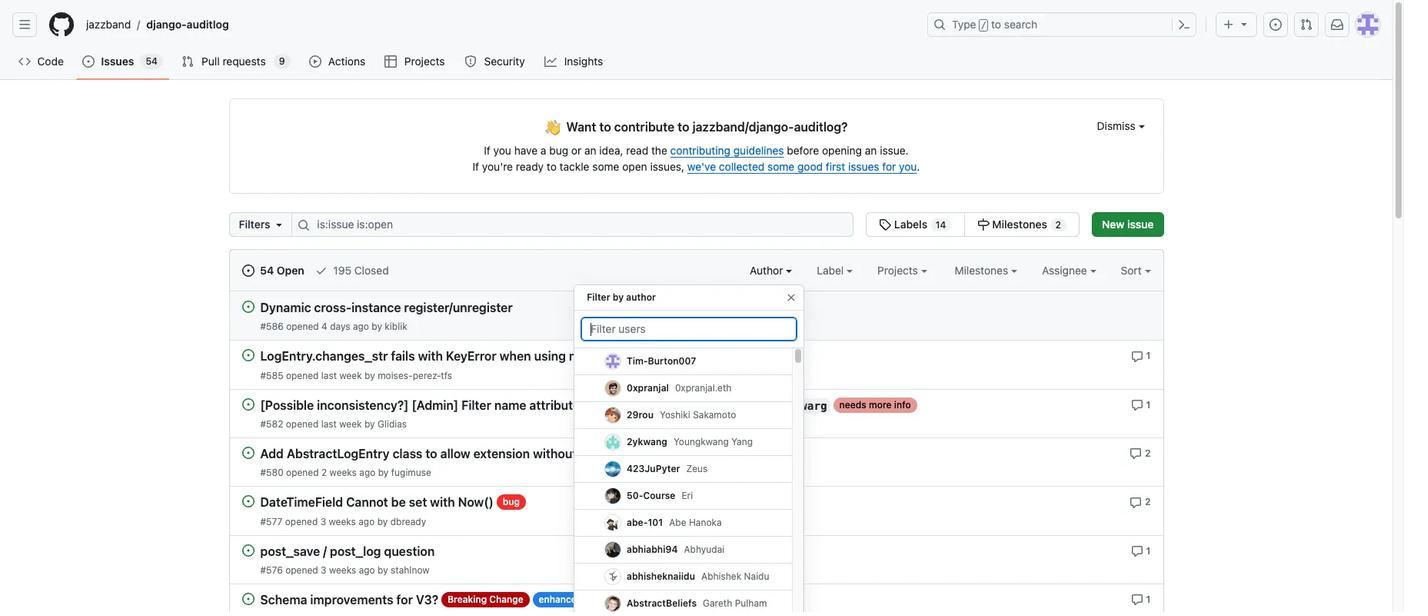 Task type: vqa. For each thing, say whether or not it's contained in the screenshot.
Abiola
no



Task type: describe. For each thing, give the bounding box(es) containing it.
breaking change link
[[441, 592, 530, 607]]

zeus
[[686, 463, 708, 474]]

kiblik link
[[385, 321, 407, 332]]

#582             opened last week by glidias
[[260, 418, 407, 430]]

logentry.changes_str fails with keyerror when using m2m_fields link
[[260, 350, 637, 363]]

search
[[1004, 18, 1037, 31]]

post_save
[[260, 544, 320, 558]]

dbready
[[390, 516, 426, 527]]

open issue image for post_save / post_log question
[[242, 544, 254, 556]]

table
[[691, 447, 721, 461]]

0 vertical spatial projects
[[404, 55, 445, 68]]

to right the class
[[425, 447, 437, 461]]

v3?
[[416, 593, 438, 607]]

opened for datetimefield cannot be set with now()
[[285, 516, 318, 527]]

needs for [possible inconsistency?] [admin] filter name attribute missing due to empty
[[839, 399, 866, 410]]

@2ykwang image
[[605, 434, 621, 450]]

breaking change
[[448, 593, 523, 605]]

issues,
[[650, 160, 684, 173]]

spec.lookup_kwarg
[[714, 400, 827, 412]]

dynamic cross-instance register/unregister link
[[260, 301, 513, 315]]

search image
[[298, 219, 310, 231]]

ready
[[516, 160, 544, 173]]

195 closed
[[330, 264, 389, 277]]

abhisheknaiidu
[[627, 571, 695, 582]]

1 vertical spatial you
[[899, 160, 917, 173]]

list containing jazzband
[[80, 12, 918, 37]]

gareth
[[703, 597, 732, 609]]

by down "datetimefield cannot be set with now()" link
[[377, 516, 388, 527]]

instance
[[351, 301, 401, 315]]

glidias
[[377, 418, 407, 430]]

git pull request image
[[1300, 18, 1313, 31]]

weeks inside the post_save / post_log question #576             opened 3 weeks ago by stahlnow
[[329, 564, 356, 576]]

datetimefield
[[260, 496, 343, 509]]

2 some from the left
[[767, 160, 794, 173]]

50-course eri
[[627, 490, 693, 501]]

allow
[[440, 447, 470, 461]]

tim-burton007 link
[[575, 348, 792, 375]]

milestones for milestones
[[955, 264, 1011, 277]]

open issue element for logentry.changes_str fails with keyerror when using m2m_fields
[[242, 349, 254, 362]]

needs more info link for logentry.changes_str fails with keyerror when using m2m_fields
[[640, 349, 724, 364]]

dbready link
[[390, 516, 426, 527]]

0 horizontal spatial if
[[473, 160, 479, 173]]

comment image for add abstractlogentry class to allow extension without creating additional table
[[1130, 448, 1142, 460]]

homepage image
[[49, 12, 74, 37]]

additional
[[631, 447, 688, 461]]

abstractlogentry
[[287, 447, 390, 461]]

projects inside popup button
[[877, 264, 921, 277]]

author button
[[750, 262, 792, 278]]

milestones button
[[955, 262, 1017, 278]]

fugimuse
[[391, 467, 431, 478]]

.
[[917, 160, 920, 173]]

contributing guidelines link
[[670, 144, 784, 157]]

post_save / post_log question #576             opened 3 weeks ago by stahlnow
[[260, 544, 435, 576]]

issue
[[1127, 218, 1154, 231]]

opened inside dynamic cross-instance register/unregister #586             opened 4 days ago by kiblik
[[286, 321, 319, 332]]

2 inside milestones 2
[[1055, 219, 1061, 231]]

open issue image for add abstractlogentry class to allow extension without creating additional table
[[242, 447, 254, 459]]

tag image
[[879, 218, 891, 231]]

add abstractlogentry class to allow extension without creating additional table
[[260, 447, 721, 461]]

tackle
[[559, 160, 589, 173]]

423jupyter
[[627, 463, 680, 474]]

issue element
[[866, 212, 1080, 237]]

author
[[750, 264, 786, 277]]

moises-
[[378, 370, 413, 381]]

0 vertical spatial triangle down image
[[1238, 18, 1250, 30]]

1 horizontal spatial if
[[484, 144, 490, 157]]

git pull request image
[[181, 55, 194, 68]]

plus image
[[1223, 18, 1235, 31]]

1 for second 1 link from the bottom
[[1146, 545, 1151, 556]]

eri
[[682, 490, 693, 501]]

contribute
[[614, 120, 675, 134]]

opened for add abstractlogentry class to allow extension without creating additional table
[[286, 467, 319, 478]]

code
[[37, 55, 64, 68]]

0xpranjal
[[627, 382, 669, 394]]

open issue image for dynamic cross-instance register/unregister
[[242, 301, 254, 313]]

assignee button
[[1042, 262, 1096, 278]]

open issue element for [possible inconsistency?] [admin] filter name attribute missing due to empty
[[242, 397, 254, 410]]

@tim burton007 image
[[605, 354, 621, 369]]

/ for post_save
[[323, 544, 327, 558]]

inconsistency?]
[[317, 398, 409, 412]]

type
[[952, 18, 976, 31]]

labels 14
[[891, 218, 946, 231]]

1 vertical spatial filter
[[461, 398, 491, 412]]

[possible
[[260, 398, 314, 412]]

#585             opened last week by moises-perez-tfs
[[260, 370, 452, 381]]

jazzband / django-auditlog
[[86, 18, 229, 31]]

code link
[[12, 50, 70, 73]]

open issue image for [possible inconsistency?] [admin] filter name attribute missing due to empty
[[242, 398, 254, 410]]

abe-101 abe hanoka
[[627, 517, 722, 528]]

pull
[[202, 55, 220, 68]]

1 horizontal spatial enhancement
[[730, 447, 790, 459]]

dynamic cross-instance register/unregister #586             opened 4 days ago by kiblik
[[260, 301, 513, 332]]

by left fugimuse link
[[378, 467, 389, 478]]

by left author
[[613, 291, 624, 303]]

jazzband
[[86, 18, 131, 31]]

open issue element for schema improvements for v3?
[[242, 592, 254, 605]]

bug inside if you have a bug or an idea, read the contributing guidelines before opening an issue. if you're ready to tackle some open issues, we've collected some good first issues for you .
[[549, 144, 568, 157]]

/ for jazzband
[[137, 18, 140, 31]]

stahlnow
[[391, 564, 429, 576]]

needs for logentry.changes_str fails with keyerror when using m2m_fields
[[647, 350, 674, 362]]

course
[[643, 490, 676, 501]]

cross-
[[314, 301, 352, 315]]

security
[[484, 55, 525, 68]]

1 for 1st 1 link from the bottom
[[1146, 593, 1151, 605]]

week for [possible inconsistency?] [admin] filter name attribute missing due to empty
[[339, 418, 362, 430]]

open issue element for dynamic cross-instance register/unregister
[[242, 300, 254, 313]]

contributing
[[670, 144, 730, 157]]

have
[[514, 144, 538, 157]]

if you have a bug or an idea, read the contributing guidelines before opening an issue. if you're ready to tackle some open issues, we've collected some good first issues for you .
[[473, 144, 920, 173]]

class
[[393, 447, 422, 461]]

yang
[[732, 436, 753, 448]]

29rou yoshiki sakamoto
[[627, 409, 736, 421]]

logentry.changes_str fails with keyerror when using m2m_fields
[[260, 350, 637, 363]]

info for [possible inconsistency?] [admin] filter name attribute missing due to empty
[[894, 399, 911, 410]]

2ykwang youngkwang yang
[[627, 436, 753, 448]]

54 open link
[[242, 262, 304, 278]]

post_log
[[330, 544, 381, 558]]

0 vertical spatial with
[[418, 350, 443, 363]]

opened for logentry.changes_str fails with keyerror when using m2m_fields
[[286, 370, 319, 381]]

read
[[626, 144, 648, 157]]

we've collected some good first issues for you link
[[687, 160, 917, 173]]

logentry.changes_str
[[260, 350, 388, 363]]

0 vertical spatial 3
[[320, 516, 326, 527]]

m2m_fields
[[569, 350, 637, 363]]

week for logentry.changes_str fails with keyerror when using m2m_fields
[[339, 370, 362, 381]]

be
[[391, 496, 406, 509]]

4 1 link from the top
[[1131, 592, 1151, 606]]

assignee
[[1042, 264, 1090, 277]]

Issues search field
[[292, 212, 854, 237]]

datetimefield cannot be set with now() link
[[260, 496, 494, 509]]

needs more info for [possible inconsistency?] [admin] filter name attribute missing due to empty
[[839, 399, 911, 410]]

Search all issues text field
[[292, 212, 854, 237]]

the
[[651, 144, 667, 157]]

needs more info link for [possible inconsistency?] [admin] filter name attribute missing due to empty
[[833, 397, 917, 413]]

pulham
[[735, 597, 767, 609]]

moises-perez-tfs link
[[378, 370, 452, 381]]

play image
[[309, 55, 321, 68]]

open issue image for logentry.changes_str fails with keyerror when using m2m_fields
[[242, 349, 254, 362]]

attribute
[[529, 398, 580, 412]]

milestones for milestones 2
[[992, 218, 1047, 231]]

closed
[[354, 264, 389, 277]]

1 horizontal spatial filter
[[587, 291, 610, 303]]



Task type: locate. For each thing, give the bounding box(es) containing it.
menu containing filter by author
[[574, 278, 804, 612]]

add abstractlogentry class to allow extension without creating additional table link
[[260, 447, 721, 461]]

0 horizontal spatial 54
[[146, 55, 158, 67]]

3 inside the post_save / post_log question #576             opened 3 weeks ago by stahlnow
[[321, 564, 326, 576]]

if up you're
[[484, 144, 490, 157]]

django-
[[146, 18, 187, 31]]

an
[[584, 144, 596, 157], [865, 144, 877, 157]]

shield image
[[464, 55, 477, 68]]

1 open issue image from the top
[[242, 301, 254, 313]]

0xpranjal.eth
[[675, 382, 732, 394]]

ago inside dynamic cross-instance register/unregister #586             opened 4 days ago by kiblik
[[353, 321, 369, 332]]

issue opened image left git pull request icon
[[1269, 18, 1282, 31]]

1 open issue element from the top
[[242, 300, 254, 313]]

with right 'set'
[[430, 496, 455, 509]]

1 1 link from the top
[[1131, 349, 1151, 363]]

triangle down image right plus image
[[1238, 18, 1250, 30]]

[possible inconsistency?] [admin] filter name attribute missing due to empty spec.lookup_kwarg
[[260, 398, 827, 412]]

for inside if you have a bug or an idea, read the contributing guidelines before opening an issue. if you're ready to tackle some open issues, we've collected some good first issues for you .
[[882, 160, 896, 173]]

1 vertical spatial triangle down image
[[273, 218, 286, 231]]

2 an from the left
[[865, 144, 877, 157]]

enhancement left @abstractbeliefs image
[[539, 593, 599, 605]]

if
[[484, 144, 490, 157], [473, 160, 479, 173]]

2 1 link from the top
[[1131, 397, 1151, 411]]

1 horizontal spatial projects
[[877, 264, 921, 277]]

1 open issue image from the top
[[242, 349, 254, 362]]

0 vertical spatial needs more info
[[647, 350, 718, 362]]

2 vertical spatial open issue image
[[242, 593, 254, 605]]

2 vertical spatial weeks
[[329, 564, 356, 576]]

1 vertical spatial needs more info link
[[833, 397, 917, 413]]

milestones inside popup button
[[955, 264, 1011, 277]]

breaking
[[448, 593, 487, 605]]

@abhisheknaiidu image
[[605, 569, 621, 584]]

open issue image left "schema"
[[242, 593, 254, 605]]

0 vertical spatial weeks
[[330, 467, 357, 478]]

first
[[826, 160, 845, 173]]

with up perez-
[[418, 350, 443, 363]]

3 open issue element from the top
[[242, 397, 254, 410]]

triangle down image left the search icon
[[273, 218, 286, 231]]

0 horizontal spatial an
[[584, 144, 596, 157]]

filter
[[587, 291, 610, 303], [461, 398, 491, 412]]

@abe 101 image
[[605, 515, 621, 531]]

1 vertical spatial milestones
[[955, 264, 1011, 277]]

1 some from the left
[[592, 160, 619, 173]]

0 vertical spatial milestones
[[992, 218, 1047, 231]]

open issue element for post_save / post_log question
[[242, 543, 254, 556]]

opened down post_save
[[285, 564, 318, 576]]

1 horizontal spatial 54
[[260, 264, 274, 277]]

0 horizontal spatial needs more info
[[647, 350, 718, 362]]

1 link
[[1131, 349, 1151, 363], [1131, 397, 1151, 411], [1131, 543, 1151, 557], [1131, 592, 1151, 606]]

dismiss button
[[1097, 118, 1145, 134]]

3 1 from the top
[[1146, 545, 1151, 556]]

tim-
[[627, 355, 648, 367]]

@abhiabhi94 image
[[605, 542, 621, 557]]

2 week from the top
[[339, 418, 362, 430]]

1 horizontal spatial /
[[323, 544, 327, 558]]

2 open issue image from the top
[[242, 398, 254, 410]]

0 vertical spatial for
[[882, 160, 896, 173]]

weeks down abstractlogentry
[[330, 467, 357, 478]]

new issue link
[[1092, 212, 1164, 237]]

0 horizontal spatial enhancement link
[[533, 592, 605, 607]]

last up abstractlogentry
[[321, 418, 337, 430]]

opened down logentry.changes_str
[[286, 370, 319, 381]]

1 vertical spatial weeks
[[329, 516, 356, 527]]

2 last from the top
[[321, 418, 337, 430]]

cannot
[[346, 496, 388, 509]]

54 left the "open"
[[260, 264, 274, 277]]

1
[[1146, 350, 1151, 362], [1146, 399, 1151, 410], [1146, 545, 1151, 556], [1146, 593, 1151, 605]]

code image
[[18, 55, 31, 68]]

weeks
[[330, 467, 357, 478], [329, 516, 356, 527], [329, 564, 356, 576]]

open issue image for schema improvements for v3?
[[242, 593, 254, 605]]

idea,
[[599, 144, 623, 157]]

1 horizontal spatial you
[[899, 160, 917, 173]]

change
[[489, 593, 523, 605]]

1 vertical spatial last
[[321, 418, 337, 430]]

0 vertical spatial last
[[321, 370, 337, 381]]

opened for [possible inconsistency?] [admin] filter name attribute missing due to empty
[[286, 418, 319, 430]]

fails
[[391, 350, 415, 363]]

schema improvements for v3? link
[[260, 593, 438, 607]]

0 vertical spatial needs
[[647, 350, 674, 362]]

opened down the [possible
[[286, 418, 319, 430]]

by inside dynamic cross-instance register/unregister #586             opened 4 days ago by kiblik
[[372, 321, 382, 332]]

4
[[321, 321, 327, 332]]

more for [possible inconsistency?] [admin] filter name attribute missing due to empty
[[869, 399, 892, 410]]

milestones down milestone icon
[[955, 264, 1011, 277]]

weeks for abstractlogentry
[[330, 467, 357, 478]]

graph image
[[545, 55, 557, 68]]

0 vertical spatial enhancement link
[[724, 446, 797, 461]]

1 horizontal spatial enhancement link
[[724, 446, 797, 461]]

0 vertical spatial enhancement
[[730, 447, 790, 459]]

abstractbeliefs gareth pulham
[[627, 597, 767, 609]]

weeks up post_save / post_log question link
[[329, 516, 356, 527]]

triangle down image
[[1238, 18, 1250, 30], [273, 218, 286, 231]]

0 horizontal spatial bug
[[503, 496, 520, 508]]

open issue image for datetimefield cannot be set with now()
[[242, 495, 254, 508]]

Filter users text field
[[581, 317, 798, 341]]

1 vertical spatial more
[[869, 399, 892, 410]]

bug right a
[[549, 144, 568, 157]]

issue opened image left the 54 open
[[242, 265, 254, 277]]

0 horizontal spatial info
[[701, 350, 718, 362]]

by left moises-
[[365, 370, 375, 381]]

abhiabhi94
[[627, 544, 678, 555]]

more for logentry.changes_str fails with keyerror when using m2m_fields
[[676, 350, 699, 362]]

1 for second 1 link from the top of the page
[[1146, 399, 1151, 410]]

want
[[566, 120, 596, 134]]

1 vertical spatial needs
[[839, 399, 866, 410]]

101
[[648, 517, 663, 528]]

@29rou image
[[605, 408, 621, 423]]

needs more info for logentry.changes_str fails with keyerror when using m2m_fields
[[647, 350, 718, 362]]

sort button
[[1121, 262, 1151, 278]]

author
[[626, 291, 656, 303]]

1 for first 1 link from the top
[[1146, 350, 1151, 362]]

0 horizontal spatial projects
[[404, 55, 445, 68]]

/ left django-
[[137, 18, 140, 31]]

1 vertical spatial enhancement link
[[533, 592, 605, 607]]

comment image
[[1131, 399, 1143, 411], [1130, 448, 1142, 460]]

abhisheknaiidu abhishek naidu
[[627, 571, 769, 582]]

enhancement link down @abhisheknaiidu 'icon'
[[533, 592, 605, 607]]

for left v3?
[[396, 593, 413, 607]]

2 link for add abstractlogentry class to allow extension without creating additional table
[[1130, 446, 1151, 460]]

pull requests
[[202, 55, 266, 68]]

3 down datetimefield
[[320, 516, 326, 527]]

ago
[[353, 321, 369, 332], [359, 467, 375, 478], [358, 516, 375, 527], [359, 564, 375, 576]]

needs
[[647, 350, 674, 362], [839, 399, 866, 410]]

triangle down image inside filters popup button
[[273, 218, 286, 231]]

7 open issue element from the top
[[242, 592, 254, 605]]

29rou
[[627, 409, 654, 421]]

1 vertical spatial 54
[[260, 264, 274, 277]]

last down logentry.changes_str
[[321, 370, 337, 381]]

0 horizontal spatial /
[[137, 18, 140, 31]]

1 2 link from the top
[[1130, 446, 1151, 460]]

2 horizontal spatial /
[[981, 20, 986, 31]]

improvements
[[310, 593, 393, 607]]

by down instance
[[372, 321, 382, 332]]

open issue image left datetimefield
[[242, 495, 254, 508]]

1 horizontal spatial triangle down image
[[1238, 18, 1250, 30]]

0 vertical spatial open issue image
[[242, 301, 254, 313]]

0 horizontal spatial enhancement
[[539, 593, 599, 605]]

0 vertical spatial more
[[676, 350, 699, 362]]

to right due in the left of the page
[[656, 398, 668, 412]]

projects button
[[877, 262, 927, 278]]

weeks for cannot
[[329, 516, 356, 527]]

filter left "name"
[[461, 398, 491, 412]]

54 for 54
[[146, 55, 158, 67]]

milestones right milestone icon
[[992, 218, 1047, 231]]

2 2 link from the top
[[1130, 495, 1151, 509]]

1 an from the left
[[584, 144, 596, 157]]

/ left post_log
[[323, 544, 327, 558]]

0 vertical spatial issue opened image
[[1269, 18, 1282, 31]]

1 horizontal spatial for
[[882, 160, 896, 173]]

name
[[494, 398, 526, 412]]

2 open issue element from the top
[[242, 349, 254, 362]]

#586
[[260, 321, 284, 332]]

1 week from the top
[[339, 370, 362, 381]]

4 open issue element from the top
[[242, 446, 254, 459]]

5 open issue element from the top
[[242, 495, 254, 508]]

open issue element for add abstractlogentry class to allow extension without creating additional table
[[242, 446, 254, 459]]

abhyudai
[[684, 544, 725, 555]]

0 vertical spatial you
[[493, 144, 511, 157]]

you're
[[482, 160, 513, 173]]

ago down post_log
[[359, 564, 375, 576]]

none search field containing filters
[[229, 212, 1080, 237]]

1 horizontal spatial info
[[894, 399, 911, 410]]

0 vertical spatial if
[[484, 144, 490, 157]]

0 vertical spatial 54
[[146, 55, 158, 67]]

insights link
[[538, 50, 610, 73]]

open issue image left dynamic
[[242, 301, 254, 313]]

type / to search
[[952, 18, 1037, 31]]

if left you're
[[473, 160, 479, 173]]

ago up cannot at bottom left
[[359, 467, 375, 478]]

by
[[613, 291, 624, 303], [372, 321, 382, 332], [365, 370, 375, 381], [364, 418, 375, 430], [378, 467, 389, 478], [377, 516, 388, 527], [378, 564, 388, 576]]

0 horizontal spatial needs more info link
[[640, 349, 724, 364]]

bug right now()
[[503, 496, 520, 508]]

schema
[[260, 593, 307, 607]]

issue opened image
[[83, 55, 95, 68]]

0 horizontal spatial triangle down image
[[273, 218, 286, 231]]

3 down post_save / post_log question link
[[321, 564, 326, 576]]

good
[[797, 160, 823, 173]]

0 vertical spatial needs more info link
[[640, 349, 724, 364]]

to left search
[[991, 18, 1001, 31]]

1 vertical spatial if
[[473, 160, 479, 173]]

None search field
[[229, 212, 1080, 237]]

👋 want to contribute to jazzband/django-auditlog?
[[545, 117, 848, 137]]

you up you're
[[493, 144, 511, 157]]

0 vertical spatial comment image
[[1131, 399, 1143, 411]]

sort
[[1121, 264, 1142, 277]]

an right or
[[584, 144, 596, 157]]

3 1 link from the top
[[1131, 543, 1151, 557]]

opened inside the post_save / post_log question #576             opened 3 weeks ago by stahlnow
[[285, 564, 318, 576]]

2 link for datetimefield cannot be set with now()
[[1130, 495, 1151, 509]]

0 horizontal spatial needs
[[647, 350, 674, 362]]

2 open issue image from the top
[[242, 495, 254, 508]]

close menu image
[[785, 291, 798, 304]]

0 vertical spatial bug
[[549, 144, 568, 157]]

1 vertical spatial 3
[[321, 564, 326, 576]]

1 horizontal spatial issue opened image
[[1269, 18, 1282, 31]]

1 horizontal spatial some
[[767, 160, 794, 173]]

@0xpranjal image
[[605, 381, 621, 396]]

1 vertical spatial needs more info
[[839, 399, 911, 410]]

by inside the post_save / post_log question #576             opened 3 weeks ago by stahlnow
[[378, 564, 388, 576]]

dismiss
[[1097, 119, 1138, 132]]

195 closed link
[[315, 262, 389, 278]]

now()
[[458, 496, 494, 509]]

14
[[936, 219, 946, 231]]

/ inside jazzband / django-auditlog
[[137, 18, 140, 31]]

check image
[[315, 265, 327, 277]]

opened left '4'
[[286, 321, 319, 332]]

creating
[[580, 447, 628, 461]]

/ inside the post_save / post_log question #576             opened 3 weeks ago by stahlnow
[[323, 544, 327, 558]]

needs more info link
[[640, 349, 724, 364], [833, 397, 917, 413]]

projects right table icon
[[404, 55, 445, 68]]

we've
[[687, 160, 716, 173]]

some down idea,
[[592, 160, 619, 173]]

#580
[[260, 467, 283, 478]]

2ykwang
[[627, 436, 668, 448]]

open issue image
[[242, 349, 254, 362], [242, 398, 254, 410], [242, 447, 254, 459], [242, 544, 254, 556]]

1 last from the top
[[321, 370, 337, 381]]

comment image inside 2 link
[[1130, 496, 1142, 509]]

question
[[384, 544, 435, 558]]

0 horizontal spatial filter
[[461, 398, 491, 412]]

1 horizontal spatial more
[[869, 399, 892, 410]]

milestones inside issue element
[[992, 218, 1047, 231]]

0 vertical spatial info
[[701, 350, 718, 362]]

issue opened image inside "54 open" link
[[242, 265, 254, 277]]

1 vertical spatial comment image
[[1130, 448, 1142, 460]]

some down before
[[767, 160, 794, 173]]

0 vertical spatial 2 link
[[1130, 446, 1151, 460]]

open issue element for datetimefield cannot be set with now()
[[242, 495, 254, 508]]

54 right 'issues'
[[146, 55, 158, 67]]

423jupyter zeus
[[627, 463, 708, 474]]

0 horizontal spatial issue opened image
[[242, 265, 254, 277]]

@423jupyter image
[[605, 461, 621, 477]]

1 vertical spatial with
[[430, 496, 455, 509]]

open issue image
[[242, 301, 254, 313], [242, 495, 254, 508], [242, 593, 254, 605]]

to up contributing at the top of the page
[[678, 120, 689, 134]]

1 vertical spatial issue opened image
[[242, 265, 254, 277]]

1 vertical spatial bug
[[503, 496, 520, 508]]

1 vertical spatial 2 link
[[1130, 495, 1151, 509]]

issue opened image
[[1269, 18, 1282, 31], [242, 265, 254, 277]]

enhancement link
[[724, 446, 797, 461], [533, 592, 605, 607]]

0 horizontal spatial you
[[493, 144, 511, 157]]

week up "inconsistency?]"
[[339, 370, 362, 381]]

guidelines
[[733, 144, 784, 157]]

6 open issue element from the top
[[242, 543, 254, 556]]

you down issue.
[[899, 160, 917, 173]]

1 vertical spatial open issue image
[[242, 495, 254, 508]]

an up issues
[[865, 144, 877, 157]]

1 vertical spatial week
[[339, 418, 362, 430]]

4 open issue image from the top
[[242, 544, 254, 556]]

last for logentry.changes_str fails with keyerror when using m2m_fields
[[321, 370, 337, 381]]

1 horizontal spatial an
[[865, 144, 877, 157]]

1 vertical spatial info
[[894, 399, 911, 410]]

ago down cannot at bottom left
[[358, 516, 375, 527]]

enhancement link down spec.lookup_kwarg
[[724, 446, 797, 461]]

ago right days at the left bottom of the page
[[353, 321, 369, 332]]

0 horizontal spatial some
[[592, 160, 619, 173]]

0 vertical spatial week
[[339, 370, 362, 381]]

/ inside type / to search
[[981, 20, 986, 31]]

comment image for [possible inconsistency?] [admin] filter name attribute missing due to empty
[[1131, 399, 1143, 411]]

last for [possible inconsistency?] [admin] filter name attribute missing due to empty
[[321, 418, 337, 430]]

opening
[[822, 144, 862, 157]]

0 vertical spatial filter
[[587, 291, 610, 303]]

@50 course image
[[605, 488, 621, 504]]

table image
[[385, 55, 397, 68]]

ago inside the post_save / post_log question #576             opened 3 weeks ago by stahlnow
[[359, 564, 375, 576]]

1 vertical spatial for
[[396, 593, 413, 607]]

@abstractbeliefs image
[[605, 596, 621, 611]]

to inside if you have a bug or an idea, read the contributing guidelines before opening an issue. if you're ready to tackle some open issues, we've collected some good first issues for you .
[[547, 160, 557, 173]]

0 horizontal spatial more
[[676, 350, 699, 362]]

burton007
[[648, 355, 696, 367]]

milestones 2
[[989, 218, 1061, 231]]

menu
[[574, 278, 804, 612]]

list
[[80, 12, 918, 37]]

abe
[[669, 517, 686, 528]]

1 1 from the top
[[1146, 350, 1151, 362]]

by down "inconsistency?]"
[[364, 418, 375, 430]]

jazzband/django-
[[692, 120, 794, 134]]

#582
[[260, 418, 283, 430]]

1 horizontal spatial needs more info link
[[833, 397, 917, 413]]

1 horizontal spatial needs more info
[[839, 399, 911, 410]]

django-auditlog link
[[140, 12, 235, 37]]

opened up datetimefield
[[286, 467, 319, 478]]

auditlog
[[187, 18, 229, 31]]

/ for type
[[981, 20, 986, 31]]

3 open issue image from the top
[[242, 593, 254, 605]]

add
[[260, 447, 284, 461]]

youngkwang
[[674, 436, 729, 448]]

weeks down post_save / post_log question link
[[329, 564, 356, 576]]

command palette image
[[1178, 18, 1190, 31]]

more
[[676, 350, 699, 362], [869, 399, 892, 410]]

filter left author
[[587, 291, 610, 303]]

collected
[[719, 160, 765, 173]]

tim-burton007
[[627, 355, 696, 367]]

comment image inside 2 link
[[1130, 448, 1142, 460]]

comment image
[[1131, 350, 1143, 363], [1130, 496, 1142, 509], [1131, 545, 1143, 557], [1131, 594, 1143, 606]]

you
[[493, 144, 511, 157], [899, 160, 917, 173]]

notifications image
[[1331, 18, 1343, 31]]

info
[[701, 350, 718, 362], [894, 399, 911, 410]]

1 horizontal spatial bug
[[549, 144, 568, 157]]

#577             opened 3 weeks ago by dbready
[[260, 516, 426, 527]]

for
[[882, 160, 896, 173], [396, 593, 413, 607]]

open issue element
[[242, 300, 254, 313], [242, 349, 254, 362], [242, 397, 254, 410], [242, 446, 254, 459], [242, 495, 254, 508], [242, 543, 254, 556], [242, 592, 254, 605]]

or
[[571, 144, 581, 157]]

/ right 'type'
[[981, 20, 986, 31]]

week down "inconsistency?]"
[[339, 418, 362, 430]]

to right ready on the top left of page
[[547, 160, 557, 173]]

milestone image
[[977, 218, 989, 231]]

new
[[1102, 218, 1124, 231]]

3 open issue image from the top
[[242, 447, 254, 459]]

2 1 from the top
[[1146, 399, 1151, 410]]

for down issue.
[[882, 160, 896, 173]]

by left stahlnow
[[378, 564, 388, 576]]

abstractbeliefs
[[627, 597, 697, 609]]

1 vertical spatial projects
[[877, 264, 921, 277]]

0 horizontal spatial for
[[396, 593, 413, 607]]

enhancement down spec.lookup_kwarg
[[730, 447, 790, 459]]

1 horizontal spatial needs
[[839, 399, 866, 410]]

open
[[277, 264, 304, 277]]

before
[[787, 144, 819, 157]]

opened down datetimefield
[[285, 516, 318, 527]]

some
[[592, 160, 619, 173], [767, 160, 794, 173]]

1 vertical spatial enhancement
[[539, 593, 599, 605]]

days
[[330, 321, 350, 332]]

4 1 from the top
[[1146, 593, 1151, 605]]

info for logentry.changes_str fails with keyerror when using m2m_fields
[[701, 350, 718, 362]]

54 for 54 open
[[260, 264, 274, 277]]

projects down labels
[[877, 264, 921, 277]]

to right want
[[599, 120, 611, 134]]



